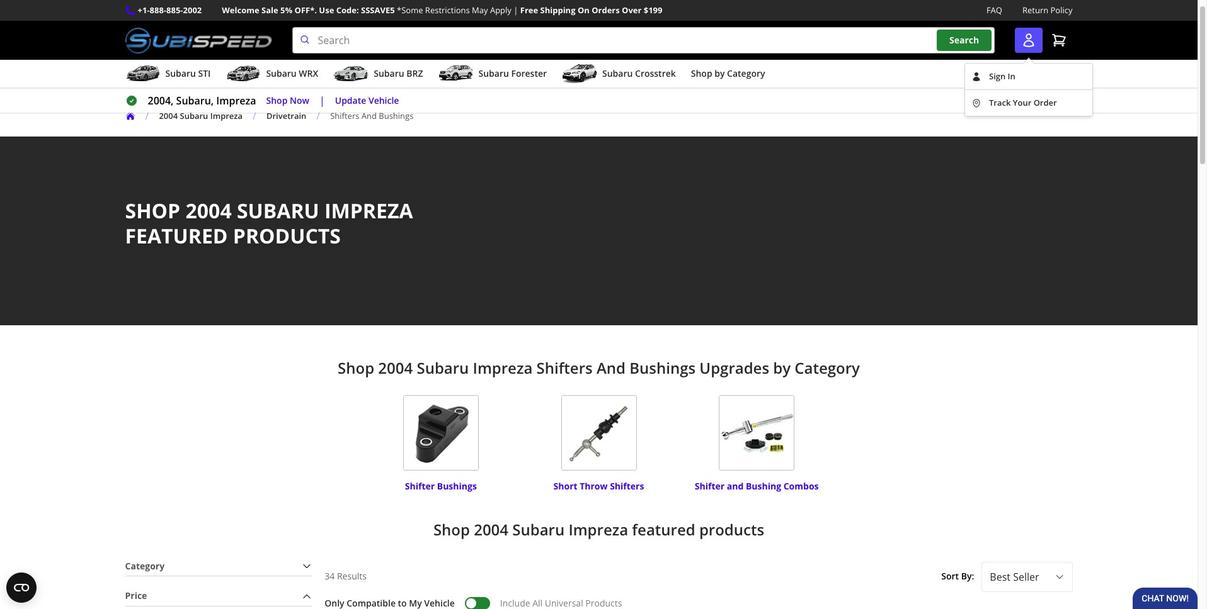 Task type: vqa. For each thing, say whether or not it's contained in the screenshot.
Apply on the top
yes



Task type: locate. For each thing, give the bounding box(es) containing it.
featured
[[632, 520, 695, 540]]

update
[[335, 94, 366, 106]]

restrictions
[[425, 4, 470, 16]]

a subaru crosstrek thumbnail image image
[[562, 64, 597, 83]]

0 vertical spatial bushings
[[379, 110, 414, 121]]

2 vertical spatial shifters
[[610, 481, 644, 493]]

apply
[[490, 4, 512, 16]]

by
[[715, 67, 725, 79], [773, 358, 791, 379]]

shifter bushings link
[[405, 475, 477, 493]]

track
[[989, 97, 1011, 108]]

2 shifter from the left
[[695, 481, 725, 493]]

1 vertical spatial by
[[773, 358, 791, 379]]

shifters
[[330, 110, 359, 121], [537, 358, 593, 379], [610, 481, 644, 493]]

2 / from the left
[[253, 109, 256, 123]]

1 vertical spatial bushings
[[630, 358, 696, 379]]

2004 subaru impreza
[[159, 110, 243, 121]]

shifter and bushing combos link
[[695, 475, 819, 493]]

sign in link
[[965, 64, 1092, 90]]

use
[[319, 4, 334, 16]]

shifter bushings image image
[[403, 396, 479, 471]]

dialog containing sign in
[[965, 55, 1093, 117]]

1 horizontal spatial /
[[253, 109, 256, 123]]

search button
[[937, 30, 992, 51]]

shifter for shifter and bushing combos
[[695, 481, 725, 493]]

policy
[[1051, 4, 1073, 16]]

0 horizontal spatial bushings
[[379, 110, 414, 121]]

shifter bushings
[[405, 481, 477, 493]]

0 horizontal spatial and
[[362, 110, 377, 121]]

/ for 2004 subaru impreza
[[145, 109, 149, 123]]

0 vertical spatial category
[[727, 67, 765, 79]]

order
[[1034, 97, 1057, 108]]

2002
[[183, 4, 202, 16]]

2 horizontal spatial /
[[316, 109, 320, 123]]

$199
[[644, 4, 663, 16]]

0 horizontal spatial by
[[715, 67, 725, 79]]

1 vertical spatial |
[[319, 94, 325, 108]]

/ left drivetrain
[[253, 109, 256, 123]]

subaru brz button
[[333, 62, 423, 88]]

select... image
[[1054, 573, 1064, 583]]

subaru
[[165, 67, 196, 79], [266, 67, 297, 79], [374, 67, 404, 79], [479, 67, 509, 79], [602, 67, 633, 79], [180, 110, 208, 121], [417, 358, 469, 379], [512, 520, 565, 540]]

subaru crosstrek
[[602, 67, 676, 79]]

subaru forester
[[479, 67, 547, 79]]

search input field
[[292, 27, 995, 54]]

1 / from the left
[[145, 109, 149, 123]]

1 horizontal spatial |
[[514, 4, 518, 16]]

| left the free
[[514, 4, 518, 16]]

2 horizontal spatial shifters
[[610, 481, 644, 493]]

34
[[325, 571, 335, 583]]

bushing
[[746, 481, 781, 493]]

1 horizontal spatial by
[[773, 358, 791, 379]]

home image
[[125, 111, 135, 121]]

shifter down shifter bushings image
[[405, 481, 435, 493]]

shop inside shop now link
[[266, 94, 288, 106]]

0 horizontal spatial category
[[727, 67, 765, 79]]

| right "now" at the top
[[319, 94, 325, 108]]

0 vertical spatial shifters
[[330, 110, 359, 121]]

2004 subaru impreza link
[[159, 110, 253, 121], [159, 110, 243, 121]]

short
[[554, 481, 577, 493]]

shifter left and
[[695, 481, 725, 493]]

2004 inside shop 2004 subaru impreza featured products
[[186, 197, 232, 224]]

category
[[125, 561, 165, 572]]

search
[[950, 34, 979, 46]]

subaru wrx
[[266, 67, 318, 79]]

0 vertical spatial and
[[362, 110, 377, 121]]

1 vertical spatial category
[[795, 358, 860, 379]]

2004
[[159, 110, 178, 121], [186, 197, 232, 224], [378, 358, 413, 379], [474, 520, 508, 540]]

0 horizontal spatial shifter
[[405, 481, 435, 493]]

subaru brz
[[374, 67, 423, 79]]

a subaru forester thumbnail image image
[[438, 64, 473, 83]]

on
[[578, 4, 590, 16]]

impreza
[[216, 94, 256, 108], [210, 110, 243, 121], [473, 358, 533, 379], [569, 520, 628, 540]]

a subaru sti thumbnail image image
[[125, 64, 160, 83]]

1 vertical spatial shifters
[[537, 358, 593, 379]]

dialog
[[965, 55, 1093, 117]]

bushings
[[379, 110, 414, 121], [630, 358, 696, 379], [437, 481, 477, 493]]

category
[[727, 67, 765, 79], [795, 358, 860, 379]]

products
[[233, 222, 341, 250]]

shipping
[[540, 4, 576, 16]]

category inside dropdown button
[[727, 67, 765, 79]]

shop for shop 2004 subaru impreza shifters and bushings upgrades by category
[[338, 358, 374, 379]]

1 shifter from the left
[[405, 481, 435, 493]]

shifter
[[405, 481, 435, 493], [695, 481, 725, 493]]

and
[[362, 110, 377, 121], [597, 358, 626, 379]]

shop for shop 2004 subaru impreza featured products
[[433, 520, 470, 540]]

1 horizontal spatial shifter
[[695, 481, 725, 493]]

bushings inside "shifter bushings" link
[[437, 481, 477, 493]]

0 vertical spatial by
[[715, 67, 725, 79]]

+1-
[[138, 4, 150, 16]]

by inside dropdown button
[[715, 67, 725, 79]]

shop 2004 subaru impreza shifters and bushings upgrades by category
[[338, 358, 860, 379]]

1 vertical spatial and
[[597, 358, 626, 379]]

1 horizontal spatial bushings
[[437, 481, 477, 493]]

sign
[[989, 71, 1006, 82]]

update vehicle
[[335, 94, 399, 106]]

2 vertical spatial bushings
[[437, 481, 477, 493]]

subaru inside "dropdown button"
[[266, 67, 297, 79]]

subaru inside 'dropdown button'
[[165, 67, 196, 79]]

shifter and bushing combos image image
[[719, 396, 795, 471]]

0 horizontal spatial /
[[145, 109, 149, 123]]

sti
[[198, 67, 211, 79]]

shop
[[125, 197, 180, 224]]

/ right home image
[[145, 109, 149, 123]]

wrx
[[299, 67, 318, 79]]

/ right drivetrain
[[316, 109, 320, 123]]

1 horizontal spatial shifters
[[537, 358, 593, 379]]

shop inside shop by category dropdown button
[[691, 67, 712, 79]]

0 horizontal spatial shifters
[[330, 110, 359, 121]]



Task type: describe. For each thing, give the bounding box(es) containing it.
subispeed logo image
[[125, 27, 272, 54]]

+1-888-885-2002
[[138, 4, 202, 16]]

shop 2004 subaru impreza featured products
[[125, 197, 413, 250]]

+1-888-885-2002 link
[[138, 4, 202, 17]]

impreza
[[324, 197, 413, 224]]

results
[[337, 571, 367, 583]]

crosstrek
[[635, 67, 676, 79]]

throw
[[580, 481, 608, 493]]

2004 for shop 2004 subaru impreza featured products
[[186, 197, 232, 224]]

now
[[290, 94, 309, 106]]

1 horizontal spatial and
[[597, 358, 626, 379]]

code:
[[336, 4, 359, 16]]

subaru crosstrek button
[[562, 62, 676, 88]]

short throw shifters image image
[[561, 396, 637, 471]]

a subaru brz thumbnail image image
[[333, 64, 369, 83]]

subaru wrx button
[[226, 62, 318, 88]]

upgrades
[[700, 358, 769, 379]]

return policy
[[1023, 4, 1073, 16]]

885-
[[166, 4, 183, 16]]

welcome
[[222, 4, 259, 16]]

1 horizontal spatial category
[[795, 358, 860, 379]]

shifters inside "link"
[[610, 481, 644, 493]]

welcome sale 5% off*. use code: sssave5
[[222, 4, 395, 16]]

short throw shifters
[[554, 481, 644, 493]]

subaru
[[237, 197, 319, 224]]

may
[[472, 4, 488, 16]]

3 / from the left
[[316, 109, 320, 123]]

open widget image
[[6, 573, 37, 604]]

in
[[1008, 71, 1016, 82]]

track your order link
[[965, 90, 1092, 116]]

sort
[[942, 571, 959, 583]]

shifters and bushings link
[[330, 110, 424, 121]]

your
[[1013, 97, 1032, 108]]

by:
[[961, 571, 974, 583]]

shifter and bushing combos
[[695, 481, 819, 493]]

/ for drivetrain
[[253, 109, 256, 123]]

subaru forester button
[[438, 62, 547, 88]]

subaru sti button
[[125, 62, 211, 88]]

0 vertical spatial |
[[514, 4, 518, 16]]

sort by:
[[942, 571, 974, 583]]

shop for shop now
[[266, 94, 288, 106]]

faq link
[[987, 4, 1002, 17]]

subaru sti
[[165, 67, 211, 79]]

2004, subaru, impreza
[[148, 94, 256, 108]]

brz
[[407, 67, 423, 79]]

shop now link
[[266, 94, 309, 108]]

Select... button
[[982, 562, 1073, 593]]

2 horizontal spatial bushings
[[630, 358, 696, 379]]

shop now
[[266, 94, 309, 106]]

0 horizontal spatial |
[[319, 94, 325, 108]]

5%
[[280, 4, 292, 16]]

short throw shifters link
[[554, 475, 644, 493]]

and
[[727, 481, 744, 493]]

34 results
[[325, 571, 367, 583]]

category button
[[125, 557, 312, 577]]

button image
[[1021, 33, 1036, 48]]

track your order
[[989, 97, 1057, 108]]

featured
[[125, 222, 228, 250]]

price button
[[125, 587, 312, 607]]

shop by category
[[691, 67, 765, 79]]

off*.
[[295, 4, 317, 16]]

sale
[[261, 4, 278, 16]]

return policy link
[[1023, 4, 1073, 17]]

sign in
[[989, 71, 1016, 82]]

shop 2004 subaru impreza featured products
[[433, 520, 764, 540]]

price
[[125, 591, 147, 603]]

products
[[699, 520, 764, 540]]

return
[[1023, 4, 1049, 16]]

888-
[[150, 4, 166, 16]]

*some
[[397, 4, 423, 16]]

faq
[[987, 4, 1002, 16]]

drivetrain
[[266, 110, 306, 121]]

vehicle
[[369, 94, 399, 106]]

shifters and bushings
[[330, 110, 414, 121]]

shifter for shifter bushings
[[405, 481, 435, 493]]

forester
[[511, 67, 547, 79]]

orders
[[592, 4, 620, 16]]

2004 for shop 2004 subaru impreza shifters and bushings upgrades by category
[[378, 358, 413, 379]]

over
[[622, 4, 642, 16]]

combos
[[784, 481, 819, 493]]

*some restrictions may apply | free shipping on orders over $199
[[397, 4, 663, 16]]

subaru,
[[176, 94, 214, 108]]

2004 for shop 2004 subaru impreza featured products
[[474, 520, 508, 540]]

sssave5
[[361, 4, 395, 16]]

shop for shop by category
[[691, 67, 712, 79]]

a subaru wrx thumbnail image image
[[226, 64, 261, 83]]

2004,
[[148, 94, 174, 108]]

free
[[520, 4, 538, 16]]



